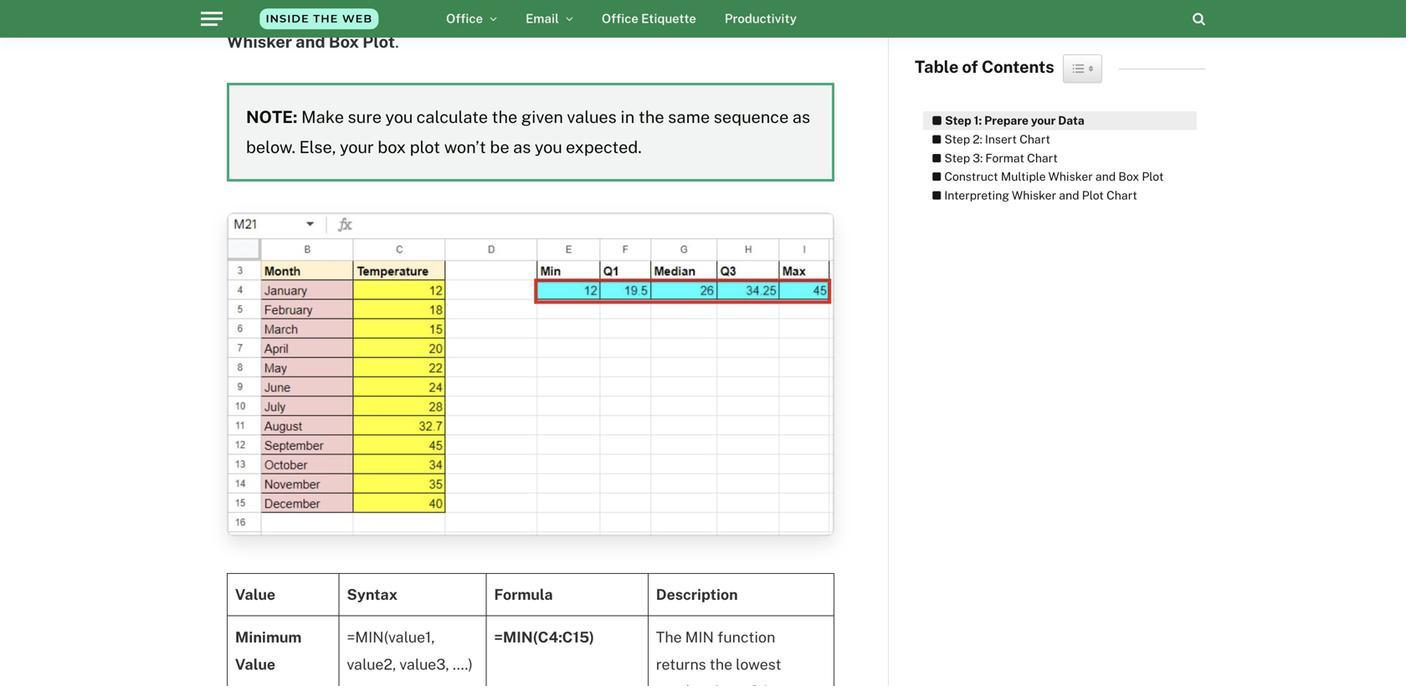 Task type: describe. For each thing, give the bounding box(es) containing it.
office etiquette link
[[588, 0, 711, 38]]

the for you
[[492, 107, 517, 127]]

syntax
[[347, 586, 398, 604]]

1 horizontal spatial as
[[793, 107, 811, 127]]

below.
[[246, 137, 295, 157]]

1 vertical spatial chart
[[1027, 151, 1058, 165]]

box inside step 1: prepare your data step 2: insert chart step 3: format chart construct multiple whisker and box plot interpreting whisker and plot chart
[[1119, 170, 1139, 183]]

minimum
[[235, 629, 302, 646]]

from
[[713, 683, 746, 686]]

inside the web image
[[235, 0, 403, 38]]

search image
[[1193, 12, 1205, 26]]

office for office etiquette
[[602, 11, 639, 26]]

step 1: prepare your data step 2: insert chart step 3: format chart construct multiple whisker and box plot interpreting whisker and plot chart
[[945, 113, 1164, 202]]

returns
[[656, 656, 706, 673]]

interpreting whisker and plot chart link
[[923, 186, 1138, 205]]

calculate
[[417, 107, 488, 127]]

minimum value
[[235, 629, 302, 673]]

and inside single whisker and box plot
[[296, 32, 325, 51]]

email
[[526, 11, 559, 26]]

=min(c4:c15)
[[494, 629, 594, 646]]

function
[[718, 629, 776, 646]]

productivity link
[[711, 0, 811, 38]]

0 vertical spatial you
[[385, 107, 413, 127]]

1 step from the top
[[945, 113, 971, 127]]

productivity
[[725, 11, 797, 26]]

2 step from the top
[[945, 132, 970, 146]]

be
[[490, 137, 509, 157]]

prepare
[[985, 113, 1029, 127]]

2 horizontal spatial and
[[1096, 170, 1116, 183]]

construct
[[945, 170, 998, 183]]

2 vertical spatial whisker
[[1012, 188, 1057, 202]]

2 horizontal spatial plot
[[1142, 170, 1164, 183]]

1 horizontal spatial the
[[639, 107, 664, 127]]

single whisker and box plot
[[227, 2, 812, 51]]

the min function returns the lowest number from 
[[656, 629, 803, 686]]

table
[[915, 57, 959, 76]]

value inside minimum value
[[235, 656, 275, 673]]

office etiquette
[[602, 11, 696, 26]]



Task type: vqa. For each thing, say whether or not it's contained in the screenshot.
the sequence at the top of the page
yes



Task type: locate. For each thing, give the bounding box(es) containing it.
etiquette
[[641, 11, 696, 26]]

0 horizontal spatial and
[[296, 32, 325, 51]]

step 1: prepare your data link
[[923, 111, 1085, 130]]

in
[[621, 107, 635, 127]]

single
[[760, 2, 812, 21]]

as right be
[[513, 137, 531, 157]]

0 vertical spatial whisker
[[227, 32, 292, 51]]

value3,
[[400, 656, 449, 673]]

2 horizontal spatial the
[[710, 656, 733, 673]]

3:
[[973, 151, 983, 165]]

1 vertical spatial and
[[1096, 170, 1116, 183]]

1 vertical spatial plot
[[1142, 170, 1164, 183]]

box
[[329, 32, 359, 51], [1119, 170, 1139, 183]]

0 vertical spatial your
[[1031, 113, 1056, 127]]

and up 'make'
[[296, 32, 325, 51]]

0 vertical spatial box
[[329, 32, 359, 51]]

office left etiquette at the left of the page
[[602, 11, 639, 26]]

whisker up interpreting whisker and plot chart link
[[1049, 170, 1093, 183]]

0 horizontal spatial your
[[340, 137, 374, 157]]

2:
[[973, 132, 983, 146]]

step 2: insert chart link
[[923, 130, 1051, 149]]

given
[[521, 107, 563, 127]]

construct multiple whisker and box plot link
[[923, 168, 1164, 186]]

the up be
[[492, 107, 517, 127]]

.
[[395, 32, 407, 51]]

step 3: format chart link
[[923, 149, 1058, 168]]

office left 'email'
[[446, 11, 483, 26]]

of
[[962, 57, 978, 76]]

whisker up note:
[[227, 32, 292, 51]]

and down construct multiple whisker and box plot link
[[1059, 188, 1080, 202]]

plot
[[410, 137, 440, 157]]

2 office from the left
[[602, 11, 639, 26]]

=min(value1, value2, value3, ….)
[[347, 629, 473, 673]]

0 vertical spatial as
[[793, 107, 811, 127]]

description
[[656, 586, 738, 604]]

1 vertical spatial as
[[513, 137, 531, 157]]

1 horizontal spatial your
[[1031, 113, 1056, 127]]

1 horizontal spatial and
[[1059, 188, 1080, 202]]

2 vertical spatial and
[[1059, 188, 1080, 202]]

0 horizontal spatial you
[[385, 107, 413, 127]]

step left 1:
[[945, 113, 971, 127]]

2 vertical spatial plot
[[1082, 188, 1104, 202]]

1 horizontal spatial office
[[602, 11, 639, 26]]

1 horizontal spatial plot
[[1082, 188, 1104, 202]]

same
[[668, 107, 710, 127]]

your inside make sure you calculate the given values in the same sequence as below. else, your box plot won't be as you expected.
[[340, 137, 374, 157]]

sure
[[348, 107, 382, 127]]

1 vertical spatial value
[[235, 656, 275, 673]]

plot
[[363, 32, 395, 51], [1142, 170, 1164, 183], [1082, 188, 1104, 202]]

value
[[235, 586, 275, 604], [235, 656, 275, 673]]

the inside the min function returns the lowest number from
[[710, 656, 733, 673]]

table of contents
[[915, 57, 1055, 76]]

sequence
[[714, 107, 789, 127]]

you down given
[[535, 137, 562, 157]]

2 vertical spatial chart
[[1107, 188, 1138, 202]]

0 horizontal spatial box
[[329, 32, 359, 51]]

1 vertical spatial step
[[945, 132, 970, 146]]

value up minimum
[[235, 586, 275, 604]]

0 horizontal spatial the
[[492, 107, 517, 127]]

chart right insert
[[1020, 132, 1051, 146]]

insert
[[985, 132, 1017, 146]]

1 value from the top
[[235, 586, 275, 604]]

chart up construct multiple whisker and box plot link
[[1027, 151, 1058, 165]]

=min(value1,
[[347, 629, 435, 646]]

data
[[1058, 113, 1085, 127]]

step
[[945, 113, 971, 127], [945, 132, 970, 146], [945, 151, 970, 165]]

multiple
[[1001, 170, 1046, 183]]

your down the sure
[[340, 137, 374, 157]]

value2,
[[347, 656, 396, 673]]

1 vertical spatial your
[[340, 137, 374, 157]]

0 vertical spatial and
[[296, 32, 325, 51]]

step left 3:
[[945, 151, 970, 165]]

formula
[[494, 586, 553, 604]]

your
[[1031, 113, 1056, 127], [340, 137, 374, 157]]

office link
[[432, 0, 512, 38]]

3 step from the top
[[945, 151, 970, 165]]

0 horizontal spatial office
[[446, 11, 483, 26]]

your inside step 1: prepare your data step 2: insert chart step 3: format chart construct multiple whisker and box plot interpreting whisker and plot chart
[[1031, 113, 1056, 127]]

box
[[378, 137, 406, 157]]

lowest
[[736, 656, 782, 673]]

else,
[[299, 137, 336, 157]]

as
[[793, 107, 811, 127], [513, 137, 531, 157]]

2 value from the top
[[235, 656, 275, 673]]

and
[[296, 32, 325, 51], [1096, 170, 1116, 183], [1059, 188, 1080, 202]]

format
[[986, 151, 1025, 165]]

office
[[446, 11, 483, 26], [602, 11, 639, 26]]

chart
[[1020, 132, 1051, 146], [1027, 151, 1058, 165], [1107, 188, 1138, 202]]

value down minimum
[[235, 656, 275, 673]]

the for function
[[710, 656, 733, 673]]

1 horizontal spatial box
[[1119, 170, 1139, 183]]

0 horizontal spatial as
[[513, 137, 531, 157]]

as right sequence
[[793, 107, 811, 127]]

your left data
[[1031, 113, 1056, 127]]

0 vertical spatial step
[[945, 113, 971, 127]]

office for office
[[446, 11, 483, 26]]

you
[[385, 107, 413, 127], [535, 137, 562, 157]]

whisker down construct multiple whisker and box plot link
[[1012, 188, 1057, 202]]

whisker
[[227, 32, 292, 51], [1049, 170, 1093, 183], [1012, 188, 1057, 202]]

1 vertical spatial you
[[535, 137, 562, 157]]

1 office from the left
[[446, 11, 483, 26]]

the up from
[[710, 656, 733, 673]]

email link
[[512, 0, 588, 38]]

you up box
[[385, 107, 413, 127]]

step left 2:
[[945, 132, 970, 146]]

1 vertical spatial box
[[1119, 170, 1139, 183]]

values
[[567, 107, 617, 127]]

the
[[656, 629, 682, 646]]

the
[[492, 107, 517, 127], [639, 107, 664, 127], [710, 656, 733, 673]]

1:
[[974, 113, 982, 127]]

whisker inside single whisker and box plot
[[227, 32, 292, 51]]

0 vertical spatial chart
[[1020, 132, 1051, 146]]

make sure you calculate the given values in the same sequence as below. else, your box plot won't be as you expected.
[[246, 107, 811, 157]]

note:
[[246, 107, 297, 127]]

0 vertical spatial value
[[235, 586, 275, 604]]

1 vertical spatial whisker
[[1049, 170, 1093, 183]]

min
[[685, 629, 714, 646]]

contents
[[982, 57, 1055, 76]]

1 horizontal spatial you
[[535, 137, 562, 157]]

plot inside single whisker and box plot
[[363, 32, 395, 51]]

chart down construct multiple whisker and box plot link
[[1107, 188, 1138, 202]]

0 vertical spatial plot
[[363, 32, 395, 51]]

2 vertical spatial step
[[945, 151, 970, 165]]

0 horizontal spatial plot
[[363, 32, 395, 51]]

and up interpreting whisker and plot chart link
[[1096, 170, 1116, 183]]

interpreting
[[945, 188, 1010, 202]]

won't
[[444, 137, 486, 157]]

expected.
[[566, 137, 642, 157]]

the right in
[[639, 107, 664, 127]]

box inside single whisker and box plot
[[329, 32, 359, 51]]

make
[[301, 107, 344, 127]]

….)
[[453, 656, 473, 673]]

number
[[656, 683, 709, 686]]



